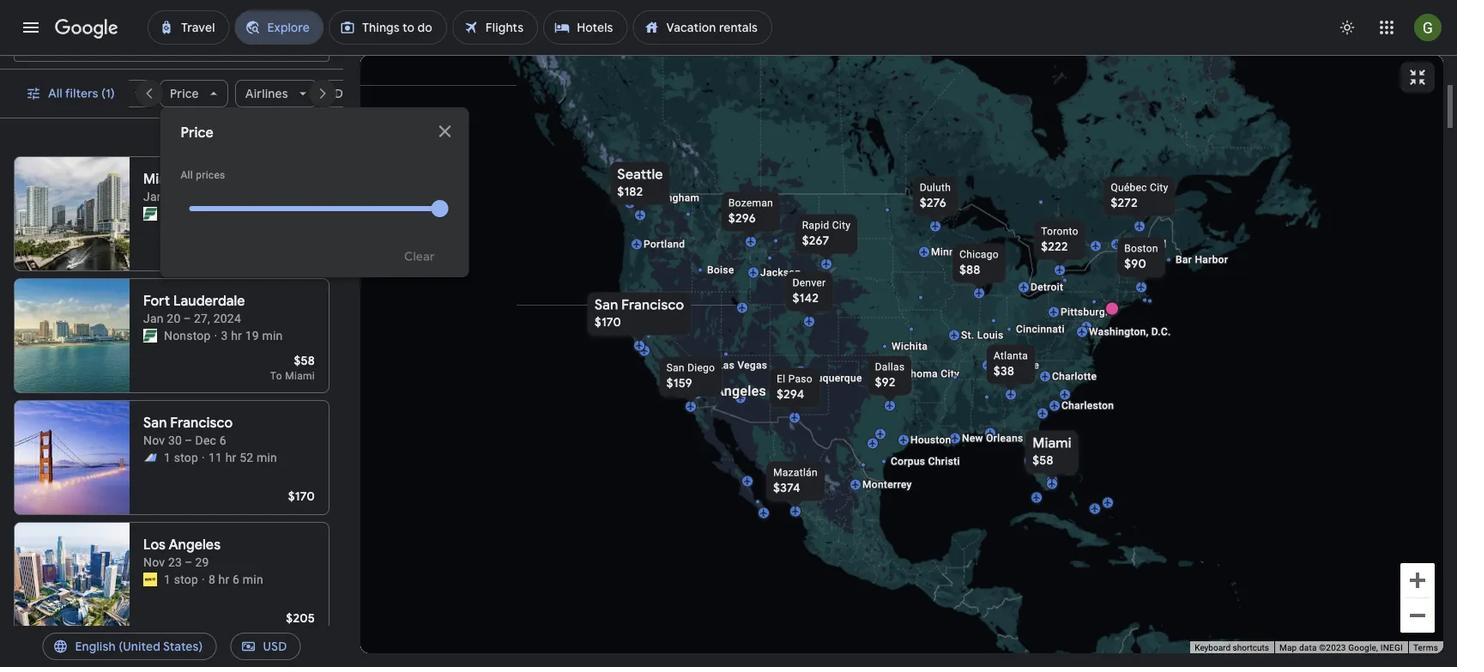 Task type: vqa. For each thing, say whether or not it's contained in the screenshot.
3rd Add from the bottom of the 550 E Main St Main Content
no



Task type: describe. For each thing, give the bounding box(es) containing it.
3 hr 19 min for miami
[[221, 206, 283, 221]]

cincinnati
[[1017, 323, 1065, 335]]

english (united states)
[[75, 639, 203, 654]]

1 for los
[[164, 572, 171, 586]]

québec
[[1111, 182, 1148, 194]]

washington, d.c.
[[1090, 326, 1172, 338]]

$38
[[994, 364, 1015, 379]]

orleans
[[987, 432, 1024, 444]]

los for los angeles
[[689, 383, 712, 399]]

$182
[[618, 184, 643, 200]]

stop for angeles
[[174, 572, 198, 586]]

keyboard shortcuts button
[[1195, 642, 1270, 654]]

11 hr 52 min
[[209, 450, 277, 464]]

58 US dollars text field
[[1033, 453, 1054, 468]]

miami $58
[[1033, 434, 1072, 468]]

jackson
[[761, 267, 801, 279]]

$276
[[920, 195, 947, 211]]

minneapolis
[[932, 246, 991, 258]]

©2023
[[1320, 643, 1347, 653]]

dallas $92
[[875, 361, 905, 390]]

296 US dollars text field
[[729, 211, 756, 226]]

airlines
[[246, 86, 289, 101]]

rapid city $267
[[802, 219, 851, 249]]

san for san francisco
[[595, 296, 618, 314]]

min right 8
[[243, 572, 263, 586]]

st. louis
[[962, 329, 1004, 341]]

all prices
[[181, 169, 225, 181]]

$205
[[286, 610, 315, 626]]

diego
[[688, 362, 715, 374]]

min right 52
[[257, 450, 277, 464]]

1 stop for francisco
[[164, 450, 198, 464]]

filters form
[[0, 0, 343, 70]]

272 US dollars text field
[[1111, 195, 1138, 211]]

montreal
[[1124, 238, 1167, 250]]

francisco for san francisco $170
[[622, 296, 684, 314]]

angeles for los angeles
[[715, 383, 767, 399]]

san francisco nov 30 – dec 6
[[143, 414, 233, 447]]

all for all filters (1)
[[48, 86, 62, 101]]

map region
[[297, 0, 1458, 667]]

portland
[[644, 238, 685, 250]]

states)
[[163, 639, 203, 654]]

nashville
[[995, 359, 1040, 371]]

about these results
[[215, 133, 308, 145]]

142 US dollars text field
[[793, 291, 819, 306]]

$374
[[774, 480, 801, 496]]

oklahoma
[[889, 368, 938, 380]]

los for los angeles nov 23 – 29
[[143, 536, 166, 554]]

frontier image
[[143, 207, 157, 221]]

$142
[[793, 291, 819, 306]]

toronto
[[1042, 225, 1079, 237]]

miami for miami jan 20 – 27, 2024
[[143, 170, 183, 188]]

frontier image
[[143, 329, 157, 343]]

$88
[[960, 262, 981, 278]]

san for san diego
[[667, 362, 685, 374]]

spirit image
[[143, 573, 157, 586]]

charlotte
[[1053, 370, 1097, 382]]

houston
[[911, 434, 952, 446]]

bellingham
[[646, 192, 700, 204]]

$267
[[802, 233, 830, 249]]

paso
[[789, 373, 813, 385]]

monterrey
[[863, 479, 912, 491]]

map
[[1280, 643, 1298, 653]]

san francisco $170
[[595, 296, 684, 330]]

mazatlán $374
[[774, 467, 818, 496]]

christi
[[929, 455, 960, 467]]

las
[[718, 359, 735, 371]]

nov for san
[[143, 433, 165, 447]]

next image
[[302, 73, 343, 114]]

loading results progress bar
[[0, 55, 1458, 58]]

bar
[[1176, 254, 1193, 266]]

detroit
[[1031, 281, 1064, 293]]

52
[[240, 450, 254, 464]]

1 vertical spatial price
[[181, 124, 214, 142]]

fort
[[143, 292, 170, 310]]

8
[[209, 572, 215, 586]]

previous image
[[129, 73, 170, 114]]

0 horizontal spatial 170 us dollars text field
[[288, 489, 315, 504]]

1 vertical spatial 6
[[233, 572, 240, 586]]

new orleans
[[962, 432, 1024, 444]]

1 stop for angeles
[[164, 572, 198, 586]]

lauderdale
[[173, 292, 245, 310]]

$90
[[1125, 256, 1147, 272]]

angeles for los angeles nov 23 – 29
[[169, 536, 221, 554]]

chicago $88
[[960, 249, 999, 278]]

data
[[1300, 643, 1318, 653]]

159 US dollars text field
[[667, 376, 693, 391]]

(united
[[119, 639, 161, 654]]

58 US dollars text field
[[294, 353, 315, 368]]

chicago
[[960, 249, 999, 261]]

bar harbor
[[1176, 254, 1229, 266]]

88 US dollars text field
[[960, 262, 981, 278]]

jan inside fort lauderdale jan 20 – 27, 2024
[[143, 311, 164, 325]]

change appearance image
[[1327, 7, 1369, 48]]

to
[[270, 370, 282, 382]]

 image for fort lauderdale
[[214, 327, 218, 344]]

corpus christi
[[891, 455, 960, 467]]

wichita
[[892, 340, 928, 352]]

toronto $222
[[1042, 225, 1079, 255]]

price button
[[160, 73, 229, 114]]

min up $58 to miami
[[262, 328, 283, 343]]

hr right 8
[[219, 572, 230, 586]]

google,
[[1349, 643, 1379, 653]]

city for $272
[[1151, 182, 1169, 194]]

boise
[[707, 264, 735, 276]]

prices
[[196, 169, 225, 181]]

usd
[[263, 639, 287, 654]]

$170 inside san francisco $170
[[595, 315, 622, 330]]

92 US dollars text field
[[875, 375, 896, 390]]

bozeman
[[729, 197, 774, 209]]

san diego $159
[[667, 362, 715, 391]]

38 US dollars text field
[[994, 364, 1015, 379]]

$296
[[729, 211, 756, 226]]

airlines button
[[236, 73, 318, 114]]

atlanta
[[994, 350, 1029, 362]]

el
[[777, 373, 786, 385]]

pittsburgh
[[1061, 306, 1112, 318]]

keyboard shortcuts
[[1195, 643, 1270, 653]]

20 – 27, inside miami jan 20 – 27, 2024
[[167, 189, 210, 203]]



Task type: locate. For each thing, give the bounding box(es) containing it.
close dialog image
[[435, 121, 455, 142]]

$170
[[595, 315, 622, 330], [288, 489, 315, 504]]

frontier and spirit image
[[143, 451, 157, 464]]

2 3 hr 19 min from the top
[[221, 328, 283, 343]]

0 vertical spatial francisco
[[622, 296, 684, 314]]

0 vertical spatial 1
[[164, 450, 171, 464]]

nov
[[143, 433, 165, 447], [143, 555, 165, 569]]

terms link
[[1414, 643, 1439, 653]]

1 right frontier and spirit "image"
[[164, 450, 171, 464]]

all left 'filters'
[[48, 86, 62, 101]]

0 vertical spatial los
[[689, 383, 712, 399]]

0 vertical spatial all
[[48, 86, 62, 101]]

19
[[245, 206, 259, 221], [245, 328, 259, 343]]

1 vertical spatial nov
[[143, 555, 165, 569]]

267 US dollars text field
[[802, 233, 830, 249]]

city inside rapid city $267
[[833, 219, 851, 231]]

1 vertical spatial miami
[[285, 370, 315, 382]]

0 horizontal spatial $170
[[288, 489, 315, 504]]

francisco up 30 – dec
[[170, 414, 233, 432]]

2 jan from the top
[[143, 311, 164, 325]]

0 vertical spatial 1 stop
[[164, 450, 198, 464]]

1 horizontal spatial $58
[[1033, 453, 1054, 468]]

8 hr 6 min
[[209, 572, 263, 586]]

hr down lauderdale
[[231, 328, 242, 343]]

(1)
[[101, 86, 115, 101]]

city right rapid
[[833, 219, 851, 231]]

0 vertical spatial $170
[[595, 315, 622, 330]]

3 down lauderdale
[[221, 328, 228, 343]]

0 horizontal spatial san
[[143, 414, 167, 432]]

1 stop down 30 – dec
[[164, 450, 198, 464]]

2 vertical spatial san
[[143, 414, 167, 432]]

1 vertical spatial francisco
[[170, 414, 233, 432]]

2024 inside fort lauderdale jan 20 – 27, 2024
[[214, 311, 241, 325]]

0 vertical spatial 3
[[221, 206, 228, 221]]

294 US dollars text field
[[777, 387, 805, 402]]

nonstop for jan
[[164, 206, 211, 221]]

0 horizontal spatial all
[[48, 86, 62, 101]]

170 US dollars text field
[[595, 315, 622, 330], [288, 489, 315, 504]]

20 – 27, down lauderdale
[[167, 311, 210, 325]]

francisco inside san francisco nov 30 – dec 6
[[170, 414, 233, 432]]

price right previous icon
[[170, 86, 199, 101]]

price inside popup button
[[170, 86, 199, 101]]

$222
[[1042, 239, 1069, 255]]

san inside san francisco nov 30 – dec 6
[[143, 414, 167, 432]]

price
[[170, 86, 199, 101], [181, 124, 214, 142]]

view smaller map image
[[1408, 67, 1429, 88]]

1 vertical spatial all
[[181, 169, 193, 181]]

filters
[[65, 86, 98, 101]]

3 hr 19 min for fort lauderdale
[[221, 328, 283, 343]]

1 horizontal spatial francisco
[[622, 296, 684, 314]]

denver
[[793, 277, 826, 289]]

san inside san francisco $170
[[595, 296, 618, 314]]

3 hr 19 min up to
[[221, 328, 283, 343]]

0 horizontal spatial 6
[[220, 433, 226, 447]]

tampa
[[1037, 455, 1070, 467]]

atlanta $38
[[994, 350, 1029, 379]]

20 – 27, down the all prices
[[167, 189, 210, 203]]

1 vertical spatial 2024
[[214, 311, 241, 325]]

1 stop
[[164, 450, 198, 464], [164, 572, 198, 586]]

$159
[[667, 376, 693, 391]]

$92
[[875, 375, 896, 390]]

0 vertical spatial stop
[[174, 450, 198, 464]]

 image down fort lauderdale jan 20 – 27, 2024
[[214, 327, 218, 344]]

new
[[962, 432, 984, 444]]

2 nonstop from the top
[[164, 328, 211, 343]]

nonstop down miami jan 20 – 27, 2024 at the left top of the page
[[164, 206, 211, 221]]

city for $267
[[833, 219, 851, 231]]

0 vertical spatial city
[[1151, 182, 1169, 194]]

usd button
[[231, 626, 301, 667]]

seattle
[[618, 166, 663, 183]]

all for all prices
[[181, 169, 193, 181]]

0 vertical spatial  image
[[214, 205, 218, 222]]

3 hr 19 min down prices
[[221, 206, 283, 221]]

19 down lauderdale
[[245, 328, 259, 343]]

stop down 30 – dec
[[174, 450, 198, 464]]

stop
[[174, 450, 198, 464], [174, 572, 198, 586]]

2 1 stop from the top
[[164, 572, 198, 586]]

miami up tampa
[[1033, 434, 1072, 452]]

min
[[262, 206, 283, 221], [262, 328, 283, 343], [257, 450, 277, 464], [243, 572, 263, 586]]

3 hr 19 min
[[221, 206, 283, 221], [221, 328, 283, 343]]

nov for los
[[143, 555, 165, 569]]

3
[[221, 206, 228, 221], [221, 328, 228, 343]]

2 20 – 27, from the top
[[167, 311, 210, 325]]

$58 inside $58 to miami
[[294, 353, 315, 368]]

city right 'québec' on the top of page
[[1151, 182, 1169, 194]]

nov up spirit icon
[[143, 555, 165, 569]]

1 vertical spatial $58
[[1033, 453, 1054, 468]]

0 vertical spatial 20 – 27,
[[167, 189, 210, 203]]

1 horizontal spatial los
[[689, 383, 712, 399]]

city inside 'québec city $272'
[[1151, 182, 1169, 194]]

6 right 8
[[233, 572, 240, 586]]

0 vertical spatial 19
[[245, 206, 259, 221]]

min down about these results
[[262, 206, 283, 221]]

20 – 27, inside fort lauderdale jan 20 – 27, 2024
[[167, 311, 210, 325]]

0 horizontal spatial los
[[143, 536, 166, 554]]

mazatlán
[[774, 467, 818, 479]]

1 3 hr 19 min from the top
[[221, 206, 283, 221]]

2 2024 from the top
[[214, 311, 241, 325]]

30 – dec
[[168, 433, 216, 447]]

1 1 from the top
[[164, 450, 171, 464]]

2 vertical spatial miami
[[1033, 434, 1072, 452]]

1 horizontal spatial all
[[181, 169, 193, 181]]

 image for miami
[[214, 205, 218, 222]]

angeles inside the los angeles nov 23 – 29
[[169, 536, 221, 554]]

st.
[[962, 329, 975, 341]]

los down the diego at the left bottom of page
[[689, 383, 712, 399]]

1 horizontal spatial miami
[[285, 370, 315, 382]]

miami for miami $58
[[1033, 434, 1072, 452]]

222 US dollars text field
[[1042, 239, 1069, 255]]

$58 to miami
[[270, 353, 315, 382]]

2024 down lauderdale
[[214, 311, 241, 325]]

1 right spirit icon
[[164, 572, 171, 586]]

1 vertical spatial 3
[[221, 328, 228, 343]]

2  image from the top
[[214, 327, 218, 344]]

1 19 from the top
[[245, 206, 259, 221]]

about
[[215, 133, 243, 145]]

hr right 11
[[226, 450, 237, 464]]

1  image from the top
[[214, 205, 218, 222]]

1 horizontal spatial $170
[[595, 315, 622, 330]]

1 3 from the top
[[221, 206, 228, 221]]

1 vertical spatial nonstop
[[164, 328, 211, 343]]

0 vertical spatial miami
[[143, 170, 183, 188]]

nonstop
[[164, 206, 211, 221], [164, 328, 211, 343]]

boston
[[1125, 243, 1159, 255]]

1 nonstop from the top
[[164, 206, 211, 221]]

albuquerque
[[801, 372, 863, 384]]

jan down fort
[[143, 311, 164, 325]]

276 US dollars text field
[[920, 195, 947, 211]]

2024 down prices
[[214, 189, 241, 203]]

1 vertical spatial 20 – 27,
[[167, 311, 210, 325]]

all filters (1)
[[48, 86, 115, 101]]

3 for fort lauderdale
[[221, 328, 228, 343]]

3 for miami
[[221, 206, 228, 221]]

0 horizontal spatial city
[[833, 219, 851, 231]]

0 horizontal spatial $58
[[294, 353, 315, 368]]

nov inside the los angeles nov 23 – 29
[[143, 555, 165, 569]]

duration button
[[325, 80, 414, 107]]

angeles down las vegas
[[715, 383, 767, 399]]

all filters (1) button
[[15, 73, 129, 114]]

0 vertical spatial 3 hr 19 min
[[221, 206, 283, 221]]

miami jan 20 – 27, 2024
[[143, 170, 241, 203]]

$272
[[1111, 195, 1138, 211]]

1 horizontal spatial 170 us dollars text field
[[595, 315, 622, 330]]

0 vertical spatial price
[[170, 86, 199, 101]]

miami inside map region
[[1033, 434, 1072, 452]]

2 stop from the top
[[174, 572, 198, 586]]

boston $90
[[1125, 243, 1159, 272]]

$58
[[294, 353, 315, 368], [1033, 453, 1054, 468]]

los
[[689, 383, 712, 399], [143, 536, 166, 554]]

0 horizontal spatial miami
[[143, 170, 183, 188]]

1 vertical spatial 19
[[245, 328, 259, 343]]

miami down $58 text field
[[285, 370, 315, 382]]

el paso $294
[[777, 373, 813, 402]]

1 vertical spatial 1 stop
[[164, 572, 198, 586]]

seattle $182
[[618, 166, 663, 200]]

d.c.
[[1152, 326, 1172, 338]]

francisco down portland
[[622, 296, 684, 314]]

hr down miami jan 20 – 27, 2024 at the left top of the page
[[231, 206, 242, 221]]

shortcuts
[[1233, 643, 1270, 653]]

nov up frontier and spirit "image"
[[143, 433, 165, 447]]

all inside button
[[48, 86, 62, 101]]

182 US dollars text field
[[618, 184, 643, 200]]

1 horizontal spatial city
[[941, 368, 960, 380]]

miami
[[143, 170, 183, 188], [285, 370, 315, 382], [1033, 434, 1072, 452]]

0 vertical spatial 2024
[[214, 189, 241, 203]]

205 US dollars text field
[[286, 610, 315, 626]]

90 US dollars text field
[[1125, 256, 1147, 272]]

1 vertical spatial 1
[[164, 572, 171, 586]]

1 vertical spatial $170
[[288, 489, 315, 504]]

0 vertical spatial nonstop
[[164, 206, 211, 221]]

0 vertical spatial 170 us dollars text field
[[595, 315, 622, 330]]

stop down 23 – 29
[[174, 572, 198, 586]]

0 horizontal spatial angeles
[[169, 536, 221, 554]]

2 1 from the top
[[164, 572, 171, 586]]

these
[[246, 133, 273, 145]]

19 down these
[[245, 206, 259, 221]]

1 vertical spatial angeles
[[169, 536, 221, 554]]

1 vertical spatial los
[[143, 536, 166, 554]]

1 nov from the top
[[143, 433, 165, 447]]

2 3 from the top
[[221, 328, 228, 343]]

1 vertical spatial  image
[[214, 327, 218, 344]]

$294
[[777, 387, 805, 402]]

city right 'oklahoma'
[[941, 368, 960, 380]]

 image
[[214, 205, 218, 222], [214, 327, 218, 344]]

price left about
[[181, 124, 214, 142]]

nonstop for lauderdale
[[164, 328, 211, 343]]

6 inside san francisco nov 30 – dec 6
[[220, 433, 226, 447]]

1 vertical spatial san
[[667, 362, 685, 374]]

1 jan from the top
[[143, 189, 164, 203]]

angeles inside map region
[[715, 383, 767, 399]]

1 vertical spatial jan
[[143, 311, 164, 325]]

0 vertical spatial jan
[[143, 189, 164, 203]]

inegi
[[1381, 643, 1404, 653]]

keyboard
[[1195, 643, 1231, 653]]

3 down prices
[[221, 206, 228, 221]]

2024 inside miami jan 20 – 27, 2024
[[214, 189, 241, 203]]

$58 inside miami $58
[[1033, 453, 1054, 468]]

1
[[164, 450, 171, 464], [164, 572, 171, 586]]

charleston
[[1062, 400, 1115, 412]]

1 stop from the top
[[174, 450, 198, 464]]

2 vertical spatial city
[[941, 368, 960, 380]]

san inside san diego $159
[[667, 362, 685, 374]]

louis
[[978, 329, 1004, 341]]

jan inside miami jan 20 – 27, 2024
[[143, 189, 164, 203]]

1 horizontal spatial 6
[[233, 572, 240, 586]]

miami inside miami jan 20 – 27, 2024
[[143, 170, 183, 188]]

2 nov from the top
[[143, 555, 165, 569]]

6 up 11
[[220, 433, 226, 447]]

miami up frontier image
[[143, 170, 183, 188]]

nov inside san francisco nov 30 – dec 6
[[143, 433, 165, 447]]

duration
[[335, 86, 385, 101]]

1 2024 from the top
[[214, 189, 241, 203]]

374 US dollars text field
[[774, 480, 801, 496]]

bozeman $296
[[729, 197, 774, 226]]

2 horizontal spatial city
[[1151, 182, 1169, 194]]

stop for francisco
[[174, 450, 198, 464]]

1 horizontal spatial angeles
[[715, 383, 767, 399]]

0 vertical spatial nov
[[143, 433, 165, 447]]

1 vertical spatial stop
[[174, 572, 198, 586]]

duluth
[[920, 182, 951, 194]]

1 20 – 27, from the top
[[167, 189, 210, 203]]

2 19 from the top
[[245, 328, 259, 343]]

francisco inside san francisco $170
[[622, 296, 684, 314]]

0 vertical spatial angeles
[[715, 383, 767, 399]]

oklahoma city
[[889, 368, 960, 380]]

1 for san
[[164, 450, 171, 464]]

los inside map region
[[689, 383, 712, 399]]

miami inside $58 to miami
[[285, 370, 315, 382]]

19 for fort lauderdale
[[245, 328, 259, 343]]

1 stop down 23 – 29
[[164, 572, 198, 586]]

francisco for san francisco nov 30 – dec 6
[[170, 414, 233, 432]]

angeles up 23 – 29
[[169, 536, 221, 554]]

2 horizontal spatial miami
[[1033, 434, 1072, 452]]

2 horizontal spatial san
[[667, 362, 685, 374]]

jan up frontier image
[[143, 189, 164, 203]]

11
[[209, 450, 222, 464]]

0 vertical spatial 6
[[220, 433, 226, 447]]

nonstop down fort lauderdale jan 20 – 27, 2024
[[164, 328, 211, 343]]

las vegas
[[718, 359, 768, 371]]

washington,
[[1090, 326, 1149, 338]]

terms
[[1414, 643, 1439, 653]]

 image down miami jan 20 – 27, 2024 at the left top of the page
[[214, 205, 218, 222]]

los inside the los angeles nov 23 – 29
[[143, 536, 166, 554]]

corpus
[[891, 455, 926, 467]]

1 vertical spatial city
[[833, 219, 851, 231]]

duluth $276
[[920, 182, 951, 211]]

0 horizontal spatial francisco
[[170, 414, 233, 432]]

0 vertical spatial $58
[[294, 353, 315, 368]]

1 vertical spatial 170 us dollars text field
[[288, 489, 315, 504]]

all left prices
[[181, 169, 193, 181]]

dallas
[[875, 361, 905, 373]]

1 vertical spatial 3 hr 19 min
[[221, 328, 283, 343]]

19 for miami
[[245, 206, 259, 221]]

main menu image
[[21, 17, 41, 38]]

city
[[1151, 182, 1169, 194], [833, 219, 851, 231], [941, 368, 960, 380]]

los up spirit icon
[[143, 536, 166, 554]]

2024
[[214, 189, 241, 203], [214, 311, 241, 325]]

1 1 stop from the top
[[164, 450, 198, 464]]

map data ©2023 google, inegi
[[1280, 643, 1404, 653]]

1 horizontal spatial san
[[595, 296, 618, 314]]

0 vertical spatial san
[[595, 296, 618, 314]]

results
[[275, 133, 308, 145]]

francisco
[[622, 296, 684, 314], [170, 414, 233, 432]]



